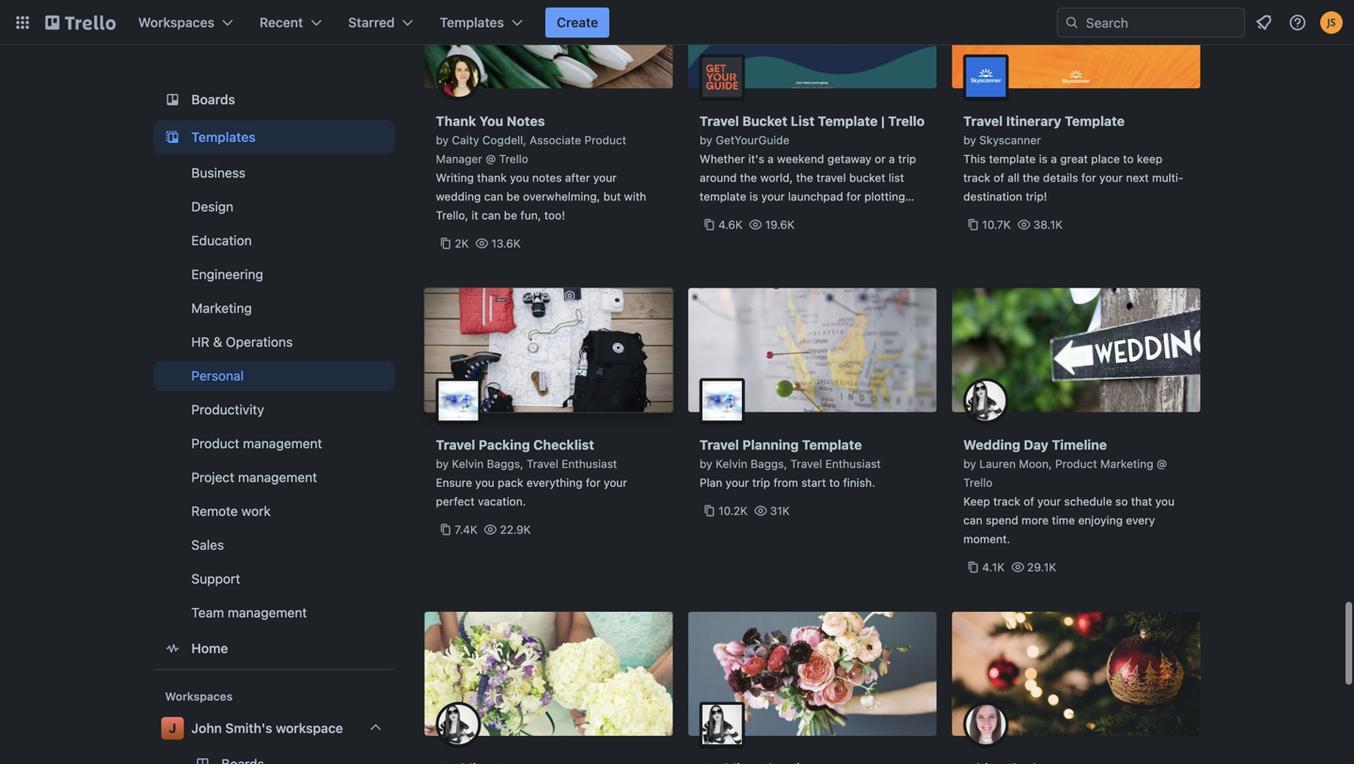 Task type: describe. For each thing, give the bounding box(es) containing it.
plotting
[[864, 188, 905, 201]]

product inside wedding day timeline by lauren moon, product marketing @ trello keep track of your schedule so that you can spend more time enjoying every moment.
[[1055, 456, 1097, 469]]

management for product management
[[243, 436, 322, 451]]

engineering link
[[154, 260, 394, 290]]

create
[[557, 15, 598, 30]]

1 vertical spatial be
[[504, 207, 517, 220]]

operations
[[226, 334, 293, 350]]

itinerary
[[1006, 111, 1062, 127]]

Search field
[[1080, 8, 1244, 37]]

ensure
[[436, 474, 472, 488]]

for inside the travel packing checklist by kelvin baggs, travel enthusiast ensure you pack everything for your perfect vacation.
[[586, 474, 601, 488]]

education link
[[154, 226, 394, 256]]

2 the from the left
[[796, 169, 813, 182]]

day
[[1024, 435, 1049, 451]]

but
[[603, 188, 621, 201]]

trello inside travel bucket list template | trello by getyourguide whether it's a weekend getaway or a trip around the world, the travel bucket list template is your launchpad for plotting your next great adventure.
[[888, 111, 925, 127]]

is inside travel bucket list template | trello by getyourguide whether it's a weekend getaway or a trip around the world, the travel bucket list template is your launchpad for plotting your next great adventure.
[[750, 188, 758, 201]]

template inside travel bucket list template | trello by getyourguide whether it's a weekend getaway or a trip around the world, the travel bucket list template is your launchpad for plotting your next great adventure.
[[818, 111, 878, 127]]

4.6k
[[718, 216, 743, 229]]

associate
[[530, 132, 581, 145]]

cogdell,
[[482, 132, 526, 145]]

every
[[1126, 512, 1155, 525]]

recent button
[[248, 8, 333, 38]]

engineering
[[191, 267, 263, 282]]

getyourguide
[[716, 132, 790, 145]]

template for travel planning template
[[802, 435, 862, 451]]

next inside travel itinerary template by skyscanner this template is a great place to keep track of all the details for your next multi- destination trip!
[[1126, 169, 1149, 182]]

great inside travel itinerary template by skyscanner this template is a great place to keep track of all the details for your next multi- destination trip!
[[1060, 150, 1088, 164]]

launchpad
[[788, 188, 843, 201]]

your down around
[[700, 207, 723, 220]]

team management link
[[154, 598, 394, 628]]

getyourguide image
[[700, 53, 745, 98]]

john smith (johnsmith38824343) image
[[1320, 11, 1343, 34]]

31k
[[770, 503, 790, 516]]

to inside travel planning template by kelvin baggs, travel enthusiast plan your trip from start to finish.
[[829, 474, 840, 488]]

trello inside thank you notes by caity cogdell, associate product manager @ trello writing thank you notes after your wedding can be overwhelming, but with trello, it can be fun, too!
[[499, 150, 528, 164]]

product management
[[191, 436, 322, 451]]

kelvin baggs, travel enthusiast image for planning
[[700, 377, 745, 422]]

workspace
[[276, 721, 343, 736]]

your down world,
[[761, 188, 785, 201]]

baggs, for planning
[[751, 456, 787, 469]]

project
[[191, 470, 234, 485]]

your inside travel planning template by kelvin baggs, travel enthusiast plan your trip from start to finish.
[[726, 474, 749, 488]]

29.1k
[[1027, 559, 1056, 572]]

list
[[889, 169, 904, 182]]

pack
[[498, 474, 523, 488]]

7.4k
[[455, 521, 478, 535]]

can for wedding
[[963, 512, 983, 525]]

1 vertical spatial workspaces
[[165, 690, 233, 703]]

packing
[[479, 435, 530, 451]]

you inside wedding day timeline by lauren moon, product marketing @ trello keep track of your schedule so that you can spend more time enjoying every moment.
[[1155, 493, 1175, 506]]

templates button
[[429, 8, 534, 38]]

smith's
[[225, 721, 272, 736]]

hr & operations
[[191, 334, 293, 350]]

back to home image
[[45, 8, 116, 38]]

workspaces button
[[127, 8, 245, 38]]

travel up everything
[[527, 456, 558, 469]]

or
[[875, 150, 886, 164]]

trip inside travel planning template by kelvin baggs, travel enthusiast plan your trip from start to finish.
[[752, 474, 770, 488]]

bucket
[[849, 169, 885, 182]]

1 horizontal spatial lauren moon, product marketing @ trello image
[[963, 377, 1009, 422]]

0 notifications image
[[1253, 11, 1275, 34]]

wedding day timeline by lauren moon, product marketing @ trello keep track of your schedule so that you can spend more time enjoying every moment.
[[963, 435, 1175, 544]]

getaway
[[827, 150, 872, 164]]

all
[[1008, 169, 1020, 182]]

hr & operations link
[[154, 327, 394, 357]]

workspaces inside popup button
[[138, 15, 214, 30]]

spend
[[986, 512, 1018, 525]]

whether
[[700, 150, 745, 164]]

plan
[[700, 474, 722, 488]]

caity cogdell, associate product manager @ trello image
[[436, 53, 481, 98]]

management for project management
[[238, 470, 317, 485]]

checklist
[[533, 435, 594, 451]]

john
[[191, 721, 222, 736]]

your inside thank you notes by caity cogdell, associate product manager @ trello writing thank you notes after your wedding can be overwhelming, but with trello, it can be fun, too!
[[593, 169, 617, 182]]

multi-
[[1152, 169, 1184, 182]]

2 a from the left
[[889, 150, 895, 164]]

place
[[1091, 150, 1120, 164]]

by for travel packing checklist
[[436, 456, 449, 469]]

writing
[[436, 169, 474, 182]]

natalie mendes, senior content marketing manager @ atlassian image
[[963, 701, 1009, 746]]

boards
[[191, 92, 235, 107]]

0 horizontal spatial templates
[[191, 129, 256, 145]]

sales link
[[154, 530, 394, 560]]

details
[[1043, 169, 1078, 182]]

starred button
[[337, 8, 425, 38]]

track inside wedding day timeline by lauren moon, product marketing @ trello keep track of your schedule so that you can spend more time enjoying every moment.
[[993, 493, 1020, 506]]

by for travel itinerary template
[[963, 132, 976, 145]]

you inside the travel packing checklist by kelvin baggs, travel enthusiast ensure you pack everything for your perfect vacation.
[[475, 474, 495, 488]]

marketing inside wedding day timeline by lauren moon, product marketing @ trello keep track of your schedule so that you can spend more time enjoying every moment.
[[1100, 456, 1154, 469]]

lauren
[[979, 456, 1016, 469]]

travel packing checklist by kelvin baggs, travel enthusiast ensure you pack everything for your perfect vacation.
[[436, 435, 627, 506]]

10.2k
[[718, 503, 748, 516]]

work
[[241, 504, 271, 519]]

10.7k
[[982, 216, 1011, 229]]

list
[[791, 111, 815, 127]]

recent
[[260, 15, 303, 30]]

travel for travel bucket list template | trello
[[700, 111, 739, 127]]

template inside travel bucket list template | trello by getyourguide whether it's a weekend getaway or a trip around the world, the travel bucket list template is your launchpad for plotting your next great adventure.
[[700, 188, 746, 201]]

|
[[881, 111, 885, 127]]

travel itinerary template by skyscanner this template is a great place to keep track of all the details for your next multi- destination trip!
[[963, 111, 1184, 201]]

fun,
[[520, 207, 541, 220]]

your inside the travel packing checklist by kelvin baggs, travel enthusiast ensure you pack everything for your perfect vacation.
[[604, 474, 627, 488]]

@ inside wedding day timeline by lauren moon, product marketing @ trello keep track of your schedule so that you can spend more time enjoying every moment.
[[1157, 456, 1167, 469]]

product management link
[[154, 429, 394, 459]]

to inside travel itinerary template by skyscanner this template is a great place to keep track of all the details for your next multi- destination trip!
[[1123, 150, 1134, 164]]

kelvin baggs, travel enthusiast image for packing
[[436, 377, 481, 422]]

boards link
[[154, 83, 394, 117]]

you
[[479, 111, 503, 127]]

bucket
[[742, 111, 787, 127]]

destination
[[963, 188, 1022, 201]]

trip!
[[1026, 188, 1047, 201]]

travel for travel planning template
[[700, 435, 739, 451]]

open information menu image
[[1288, 13, 1307, 32]]

management for team management
[[228, 605, 307, 621]]

education
[[191, 233, 252, 248]]

is inside travel itinerary template by skyscanner this template is a great place to keep track of all the details for your next multi- destination trip!
[[1039, 150, 1048, 164]]

travel bucket list template | trello by getyourguide whether it's a weekend getaway or a trip around the world, the travel bucket list template is your launchpad for plotting your next great adventure.
[[700, 111, 925, 220]]

search image
[[1065, 15, 1080, 30]]

19.6k
[[765, 216, 795, 229]]

finish.
[[843, 474, 875, 488]]

board image
[[161, 88, 184, 111]]

0 vertical spatial marketing
[[191, 300, 252, 316]]

sales
[[191, 537, 224, 553]]



Task type: locate. For each thing, give the bounding box(es) containing it.
great right 4.6k
[[752, 207, 780, 220]]

personal link
[[154, 361, 394, 391]]

of inside travel itinerary template by skyscanner this template is a great place to keep track of all the details for your next multi- destination trip!
[[994, 169, 1004, 182]]

1 horizontal spatial track
[[993, 493, 1020, 506]]

great inside travel bucket list template | trello by getyourguide whether it's a weekend getaway or a trip around the world, the travel bucket list template is your launchpad for plotting your next great adventure.
[[752, 207, 780, 220]]

design
[[191, 199, 233, 214]]

of
[[994, 169, 1004, 182], [1024, 493, 1034, 506]]

0 vertical spatial template
[[989, 150, 1036, 164]]

0 horizontal spatial of
[[994, 169, 1004, 182]]

moment.
[[963, 531, 1010, 544]]

0 vertical spatial for
[[1081, 169, 1096, 182]]

great
[[1060, 150, 1088, 164], [752, 207, 780, 220]]

0 horizontal spatial product
[[191, 436, 239, 451]]

baggs, inside travel planning template by kelvin baggs, travel enthusiast plan your trip from start to finish.
[[751, 456, 787, 469]]

baggs, down packing
[[487, 456, 523, 469]]

for down 'place' at top right
[[1081, 169, 1096, 182]]

0 horizontal spatial enthusiast
[[562, 456, 617, 469]]

1 vertical spatial is
[[750, 188, 758, 201]]

kelvin baggs, travel enthusiast image
[[436, 377, 481, 422], [700, 377, 745, 422]]

travel
[[700, 111, 739, 127], [963, 111, 1003, 127], [436, 435, 475, 451], [700, 435, 739, 451], [527, 456, 558, 469], [790, 456, 822, 469]]

0 vertical spatial management
[[243, 436, 322, 451]]

template down around
[[700, 188, 746, 201]]

a inside travel itinerary template by skyscanner this template is a great place to keep track of all the details for your next multi- destination trip!
[[1051, 150, 1057, 164]]

great up details
[[1060, 150, 1088, 164]]

travel up "ensure"
[[436, 435, 475, 451]]

2 horizontal spatial for
[[1081, 169, 1096, 182]]

1 vertical spatial marketing
[[1100, 456, 1154, 469]]

0 vertical spatial can
[[484, 188, 503, 201]]

2 vertical spatial for
[[586, 474, 601, 488]]

trello down cogdell,
[[499, 150, 528, 164]]

by left lauren
[[963, 456, 976, 469]]

kelvin inside travel planning template by kelvin baggs, travel enthusiast plan your trip from start to finish.
[[716, 456, 747, 469]]

template inside travel planning template by kelvin baggs, travel enthusiast plan your trip from start to finish.
[[802, 435, 862, 451]]

travel up whether
[[700, 111, 739, 127]]

1 horizontal spatial great
[[1060, 150, 1088, 164]]

0 horizontal spatial next
[[726, 207, 749, 220]]

next inside travel bucket list template | trello by getyourguide whether it's a weekend getaway or a trip around the world, the travel bucket list template is your launchpad for plotting your next great adventure.
[[726, 207, 749, 220]]

0 vertical spatial trello
[[888, 111, 925, 127]]

to left keep
[[1123, 150, 1134, 164]]

2 horizontal spatial you
[[1155, 493, 1175, 506]]

is down "it's"
[[750, 188, 758, 201]]

by up plan
[[700, 456, 712, 469]]

by inside travel bucket list template | trello by getyourguide whether it's a weekend getaway or a trip around the world, the travel bucket list template is your launchpad for plotting your next great adventure.
[[700, 132, 712, 145]]

for inside travel itinerary template by skyscanner this template is a great place to keep track of all the details for your next multi- destination trip!
[[1081, 169, 1096, 182]]

hr
[[191, 334, 209, 350]]

travel up skyscanner
[[963, 111, 1003, 127]]

1 horizontal spatial is
[[1039, 150, 1048, 164]]

enthusiast
[[562, 456, 617, 469], [825, 456, 881, 469]]

team management
[[191, 605, 307, 621]]

trello inside wedding day timeline by lauren moon, product marketing @ trello keep track of your schedule so that you can spend more time enjoying every moment.
[[963, 474, 993, 488]]

2 enthusiast from the left
[[825, 456, 881, 469]]

1 vertical spatial track
[[993, 493, 1020, 506]]

template inside travel itinerary template by skyscanner this template is a great place to keep track of all the details for your next multi- destination trip!
[[989, 150, 1036, 164]]

product up project on the left of the page
[[191, 436, 239, 451]]

0 horizontal spatial trello
[[499, 150, 528, 164]]

0 horizontal spatial the
[[740, 169, 757, 182]]

baggs, for packing
[[487, 456, 523, 469]]

management inside project management link
[[238, 470, 317, 485]]

travel up start
[[790, 456, 822, 469]]

thank you notes by caity cogdell, associate product manager @ trello writing thank you notes after your wedding can be overwhelming, but with trello, it can be fun, too!
[[436, 111, 646, 220]]

travel inside travel itinerary template by skyscanner this template is a great place to keep track of all the details for your next multi- destination trip!
[[963, 111, 1003, 127]]

around
[[700, 169, 737, 182]]

1 vertical spatial can
[[482, 207, 501, 220]]

1 horizontal spatial marketing
[[1100, 456, 1154, 469]]

management down productivity link
[[243, 436, 322, 451]]

0 horizontal spatial marketing
[[191, 300, 252, 316]]

by inside travel itinerary template by skyscanner this template is a great place to keep track of all the details for your next multi- destination trip!
[[963, 132, 976, 145]]

22.9k
[[500, 521, 531, 535]]

by inside wedding day timeline by lauren moon, product marketing @ trello keep track of your schedule so that you can spend more time enjoying every moment.
[[963, 456, 976, 469]]

it's
[[748, 150, 764, 164]]

design link
[[154, 192, 394, 222]]

travel planning template by kelvin baggs, travel enthusiast plan your trip from start to finish.
[[700, 435, 881, 488]]

track inside travel itinerary template by skyscanner this template is a great place to keep track of all the details for your next multi- destination trip!
[[963, 169, 990, 182]]

productivity
[[191, 402, 264, 418]]

1 horizontal spatial for
[[846, 188, 861, 201]]

by inside the travel packing checklist by kelvin baggs, travel enthusiast ensure you pack everything for your perfect vacation.
[[436, 456, 449, 469]]

marketing up so
[[1100, 456, 1154, 469]]

0 vertical spatial be
[[506, 188, 520, 201]]

1 horizontal spatial kelvin
[[716, 456, 747, 469]]

travel for travel itinerary template
[[963, 111, 1003, 127]]

2k
[[455, 235, 469, 248]]

trip up list
[[898, 150, 916, 164]]

management
[[243, 436, 322, 451], [238, 470, 317, 485], [228, 605, 307, 621]]

kelvin
[[452, 456, 484, 469], [716, 456, 747, 469]]

0 vertical spatial track
[[963, 169, 990, 182]]

1 horizontal spatial next
[[1126, 169, 1149, 182]]

0 horizontal spatial is
[[750, 188, 758, 201]]

home link
[[154, 632, 394, 666]]

trip
[[898, 150, 916, 164], [752, 474, 770, 488]]

baggs, inside the travel packing checklist by kelvin baggs, travel enthusiast ensure you pack everything for your perfect vacation.
[[487, 456, 523, 469]]

a
[[768, 150, 774, 164], [889, 150, 895, 164], [1051, 150, 1057, 164]]

marketing link
[[154, 293, 394, 323]]

1 vertical spatial product
[[191, 436, 239, 451]]

1 the from the left
[[740, 169, 757, 182]]

next down keep
[[1126, 169, 1149, 182]]

0 vertical spatial workspaces
[[138, 15, 214, 30]]

template up start
[[802, 435, 862, 451]]

be down 'thank'
[[506, 188, 520, 201]]

2 horizontal spatial the
[[1023, 169, 1040, 182]]

primary element
[[0, 0, 1354, 45]]

you left notes
[[510, 169, 529, 182]]

enthusiast down checklist
[[562, 456, 617, 469]]

0 horizontal spatial a
[[768, 150, 774, 164]]

kelvin for packing
[[452, 456, 484, 469]]

for right everything
[[586, 474, 601, 488]]

by up this
[[963, 132, 976, 145]]

kelvin up plan
[[716, 456, 747, 469]]

thank
[[436, 111, 476, 127]]

2 horizontal spatial product
[[1055, 456, 1097, 469]]

can down 'thank'
[[484, 188, 503, 201]]

1 horizontal spatial you
[[510, 169, 529, 182]]

adventure.
[[783, 207, 840, 220]]

this
[[963, 150, 986, 164]]

wedding
[[436, 188, 481, 201]]

2 vertical spatial product
[[1055, 456, 1097, 469]]

home image
[[161, 638, 184, 660]]

13.6k
[[491, 235, 521, 248]]

1 vertical spatial of
[[1024, 493, 1034, 506]]

0 horizontal spatial lauren moon, product marketing @ trello image
[[700, 701, 745, 746]]

0 horizontal spatial kelvin baggs, travel enthusiast image
[[436, 377, 481, 422]]

with
[[624, 188, 646, 201]]

kelvin for planning
[[716, 456, 747, 469]]

by up "ensure"
[[436, 456, 449, 469]]

template inside travel itinerary template by skyscanner this template is a great place to keep track of all the details for your next multi- destination trip!
[[1065, 111, 1125, 127]]

1 horizontal spatial baggs,
[[751, 456, 787, 469]]

your inside travel itinerary template by skyscanner this template is a great place to keep track of all the details for your next multi- destination trip!
[[1099, 169, 1123, 182]]

you right that
[[1155, 493, 1175, 506]]

kelvin up "ensure"
[[452, 456, 484, 469]]

remote work link
[[154, 497, 394, 527]]

marketing
[[191, 300, 252, 316], [1100, 456, 1154, 469]]

1 vertical spatial to
[[829, 474, 840, 488]]

@ inside thank you notes by caity cogdell, associate product manager @ trello writing thank you notes after your wedding can be overwhelming, but with trello, it can be fun, too!
[[486, 150, 496, 164]]

0 vertical spatial to
[[1123, 150, 1134, 164]]

1 horizontal spatial templates
[[440, 15, 504, 30]]

team
[[191, 605, 224, 621]]

1 vertical spatial management
[[238, 470, 317, 485]]

to right start
[[829, 474, 840, 488]]

workspaces up board 'icon' at top left
[[138, 15, 214, 30]]

enthusiast inside travel planning template by kelvin baggs, travel enthusiast plan your trip from start to finish.
[[825, 456, 881, 469]]

1 kelvin from the left
[[452, 456, 484, 469]]

next
[[1126, 169, 1149, 182], [726, 207, 749, 220]]

you up 'vacation.'
[[475, 474, 495, 488]]

0 vertical spatial lauren moon, product marketing @ trello image
[[963, 377, 1009, 422]]

business
[[191, 165, 246, 181]]

time
[[1052, 512, 1075, 525]]

templates up caity cogdell, associate product manager @ trello image
[[440, 15, 504, 30]]

1 horizontal spatial a
[[889, 150, 895, 164]]

1 vertical spatial templates
[[191, 129, 256, 145]]

management inside team management link
[[228, 605, 307, 621]]

trello up keep on the bottom right of page
[[963, 474, 993, 488]]

skyscanner image
[[963, 53, 1009, 98]]

3 the from the left
[[1023, 169, 1040, 182]]

0 vertical spatial great
[[1060, 150, 1088, 164]]

management down support link
[[228, 605, 307, 621]]

project management
[[191, 470, 317, 485]]

enjoying
[[1078, 512, 1123, 525]]

is up details
[[1039, 150, 1048, 164]]

0 horizontal spatial baggs,
[[487, 456, 523, 469]]

2 vertical spatial trello
[[963, 474, 993, 488]]

support
[[191, 571, 240, 587]]

can right it on the left of the page
[[482, 207, 501, 220]]

wedding
[[963, 435, 1021, 451]]

product up after
[[584, 132, 626, 145]]

management down product management link
[[238, 470, 317, 485]]

can
[[484, 188, 503, 201], [482, 207, 501, 220], [963, 512, 983, 525]]

enthusiast for checklist
[[562, 456, 617, 469]]

1 horizontal spatial @
[[1157, 456, 1167, 469]]

0 horizontal spatial you
[[475, 474, 495, 488]]

product
[[584, 132, 626, 145], [191, 436, 239, 451], [1055, 456, 1097, 469]]

templates link
[[154, 120, 394, 154]]

1 vertical spatial for
[[846, 188, 861, 201]]

0 horizontal spatial trip
[[752, 474, 770, 488]]

john smith's workspace
[[191, 721, 343, 736]]

the right "all"
[[1023, 169, 1040, 182]]

of up more
[[1024, 493, 1034, 506]]

2 vertical spatial can
[[963, 512, 983, 525]]

can for thank
[[484, 188, 503, 201]]

kelvin baggs, travel enthusiast image up packing
[[436, 377, 481, 422]]

1 vertical spatial next
[[726, 207, 749, 220]]

trip inside travel bucket list template | trello by getyourguide whether it's a weekend getaway or a trip around the world, the travel bucket list template is your launchpad for plotting your next great adventure.
[[898, 150, 916, 164]]

0 vertical spatial of
[[994, 169, 1004, 182]]

schedule
[[1064, 493, 1112, 506]]

templates inside dropdown button
[[440, 15, 504, 30]]

support link
[[154, 564, 394, 594]]

you inside thank you notes by caity cogdell, associate product manager @ trello writing thank you notes after your wedding can be overwhelming, but with trello, it can be fun, too!
[[510, 169, 529, 182]]

personal
[[191, 368, 244, 384]]

keep
[[1137, 150, 1163, 164]]

templates up business
[[191, 129, 256, 145]]

1 horizontal spatial enthusiast
[[825, 456, 881, 469]]

your right everything
[[604, 474, 627, 488]]

your up more
[[1038, 493, 1061, 506]]

start
[[801, 474, 826, 488]]

can down keep on the bottom right of page
[[963, 512, 983, 525]]

1 vertical spatial trello
[[499, 150, 528, 164]]

home
[[191, 641, 228, 656]]

notes
[[532, 169, 562, 182]]

1 vertical spatial lauren moon, product marketing @ trello image
[[700, 701, 745, 746]]

3 a from the left
[[1051, 150, 1057, 164]]

0 vertical spatial trip
[[898, 150, 916, 164]]

0 vertical spatial product
[[584, 132, 626, 145]]

kelvin inside the travel packing checklist by kelvin baggs, travel enthusiast ensure you pack everything for your perfect vacation.
[[452, 456, 484, 469]]

by left caity
[[436, 132, 449, 145]]

template up "all"
[[989, 150, 1036, 164]]

template for travel itinerary template
[[1065, 111, 1125, 127]]

1 baggs, from the left
[[487, 456, 523, 469]]

track down this
[[963, 169, 990, 182]]

everything
[[526, 474, 583, 488]]

template
[[989, 150, 1036, 164], [700, 188, 746, 201]]

a up details
[[1051, 150, 1057, 164]]

a right "it's"
[[768, 150, 774, 164]]

0 horizontal spatial great
[[752, 207, 780, 220]]

template left |
[[818, 111, 878, 127]]

planning
[[742, 435, 799, 451]]

2 kelvin baggs, travel enthusiast image from the left
[[700, 377, 745, 422]]

timeline
[[1052, 435, 1107, 451]]

1 kelvin baggs, travel enthusiast image from the left
[[436, 377, 481, 422]]

1 horizontal spatial template
[[989, 150, 1036, 164]]

by for travel planning template
[[700, 456, 712, 469]]

2 baggs, from the left
[[751, 456, 787, 469]]

workspaces
[[138, 15, 214, 30], [165, 690, 233, 703]]

your up but
[[593, 169, 617, 182]]

template board image
[[161, 126, 184, 149]]

1 vertical spatial template
[[700, 188, 746, 201]]

0 vertical spatial next
[[1126, 169, 1149, 182]]

can inside wedding day timeline by lauren moon, product marketing @ trello keep track of your schedule so that you can spend more time enjoying every moment.
[[963, 512, 983, 525]]

trip left "from"
[[752, 474, 770, 488]]

workspaces up john
[[165, 690, 233, 703]]

remote
[[191, 504, 238, 519]]

1 horizontal spatial trip
[[898, 150, 916, 164]]

for inside travel bucket list template | trello by getyourguide whether it's a weekend getaway or a trip around the world, the travel bucket list template is your launchpad for plotting your next great adventure.
[[846, 188, 861, 201]]

templates
[[440, 15, 504, 30], [191, 129, 256, 145]]

1 horizontal spatial product
[[584, 132, 626, 145]]

your inside wedding day timeline by lauren moon, product marketing @ trello keep track of your schedule so that you can spend more time enjoying every moment.
[[1038, 493, 1061, 506]]

be left "fun,"
[[504, 207, 517, 220]]

0 horizontal spatial kelvin
[[452, 456, 484, 469]]

thank
[[477, 169, 507, 182]]

38.1k
[[1033, 216, 1063, 229]]

lauren moon, product marketing @ trello image
[[436, 701, 481, 746]]

1 horizontal spatial the
[[796, 169, 813, 182]]

0 horizontal spatial to
[[829, 474, 840, 488]]

of inside wedding day timeline by lauren moon, product marketing @ trello keep track of your schedule so that you can spend more time enjoying every moment.
[[1024, 493, 1034, 506]]

baggs, down planning
[[751, 456, 787, 469]]

the down "it's"
[[740, 169, 757, 182]]

1 vertical spatial trip
[[752, 474, 770, 488]]

be
[[506, 188, 520, 201], [504, 207, 517, 220]]

0 horizontal spatial track
[[963, 169, 990, 182]]

track up 'spend'
[[993, 493, 1020, 506]]

travel inside travel bucket list template | trello by getyourguide whether it's a weekend getaway or a trip around the world, the travel bucket list template is your launchpad for plotting your next great adventure.
[[700, 111, 739, 127]]

travel up plan
[[700, 435, 739, 451]]

too!
[[544, 207, 565, 220]]

travel for travel packing checklist
[[436, 435, 475, 451]]

lauren moon, product marketing @ trello image
[[963, 377, 1009, 422], [700, 701, 745, 746]]

0 horizontal spatial template
[[700, 188, 746, 201]]

0 vertical spatial templates
[[440, 15, 504, 30]]

management inside product management link
[[243, 436, 322, 451]]

enthusiast up finish.
[[825, 456, 881, 469]]

product inside thank you notes by caity cogdell, associate product manager @ trello writing thank you notes after your wedding can be overwhelming, but with trello, it can be fun, too!
[[584, 132, 626, 145]]

enthusiast for template
[[825, 456, 881, 469]]

1 horizontal spatial trello
[[888, 111, 925, 127]]

your down 'place' at top right
[[1099, 169, 1123, 182]]

more
[[1022, 512, 1049, 525]]

0 horizontal spatial for
[[586, 474, 601, 488]]

1 a from the left
[[768, 150, 774, 164]]

keep
[[963, 493, 990, 506]]

2 kelvin from the left
[[716, 456, 747, 469]]

productivity link
[[154, 395, 394, 425]]

1 horizontal spatial kelvin baggs, travel enthusiast image
[[700, 377, 745, 422]]

enthusiast inside the travel packing checklist by kelvin baggs, travel enthusiast ensure you pack everything for your perfect vacation.
[[562, 456, 617, 469]]

the down weekend
[[796, 169, 813, 182]]

after
[[565, 169, 590, 182]]

template up 'place' at top right
[[1065, 111, 1125, 127]]

track
[[963, 169, 990, 182], [993, 493, 1020, 506]]

next down around
[[726, 207, 749, 220]]

trello,
[[436, 207, 468, 220]]

a right or at the top right
[[889, 150, 895, 164]]

0 vertical spatial @
[[486, 150, 496, 164]]

baggs,
[[487, 456, 523, 469], [751, 456, 787, 469]]

by inside thank you notes by caity cogdell, associate product manager @ trello writing thank you notes after your wedding can be overwhelming, but with trello, it can be fun, too!
[[436, 132, 449, 145]]

&
[[213, 334, 222, 350]]

2 vertical spatial management
[[228, 605, 307, 621]]

the inside travel itinerary template by skyscanner this template is a great place to keep track of all the details for your next multi- destination trip!
[[1023, 169, 1040, 182]]

1 vertical spatial you
[[475, 474, 495, 488]]

for down bucket
[[846, 188, 861, 201]]

by for wedding day timeline
[[963, 456, 976, 469]]

kelvin baggs, travel enthusiast image up planning
[[700, 377, 745, 422]]

1 vertical spatial great
[[752, 207, 780, 220]]

of left "all"
[[994, 169, 1004, 182]]

0 vertical spatial you
[[510, 169, 529, 182]]

your right plan
[[726, 474, 749, 488]]

travel
[[816, 169, 846, 182]]

notes
[[507, 111, 545, 127]]

by inside travel planning template by kelvin baggs, travel enthusiast plan your trip from start to finish.
[[700, 456, 712, 469]]

0 horizontal spatial @
[[486, 150, 496, 164]]

product down timeline
[[1055, 456, 1097, 469]]

marketing up &
[[191, 300, 252, 316]]

1 enthusiast from the left
[[562, 456, 617, 469]]

1 horizontal spatial to
[[1123, 150, 1134, 164]]

0 vertical spatial is
[[1039, 150, 1048, 164]]

for
[[1081, 169, 1096, 182], [846, 188, 861, 201], [586, 474, 601, 488]]

1 vertical spatial @
[[1157, 456, 1167, 469]]

trello right |
[[888, 111, 925, 127]]

by up whether
[[700, 132, 712, 145]]

2 horizontal spatial trello
[[963, 474, 993, 488]]

caity
[[452, 132, 479, 145]]

2 vertical spatial you
[[1155, 493, 1175, 506]]

1 horizontal spatial of
[[1024, 493, 1034, 506]]

weekend
[[777, 150, 824, 164]]

by for thank you notes
[[436, 132, 449, 145]]

2 horizontal spatial a
[[1051, 150, 1057, 164]]



Task type: vqa. For each thing, say whether or not it's contained in the screenshot.
"management" related to Team management
yes



